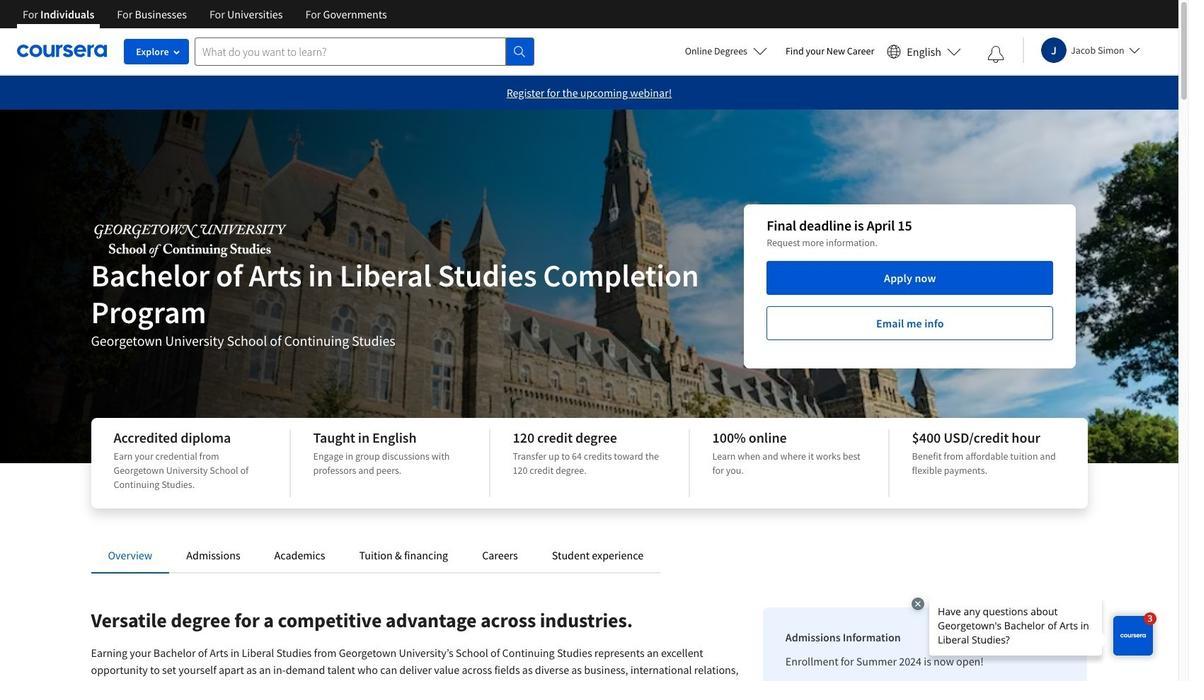 Task type: vqa. For each thing, say whether or not it's contained in the screenshot.
Coursera image
yes



Task type: describe. For each thing, give the bounding box(es) containing it.
banner navigation
[[11, 0, 398, 39]]

georgetown university school of continuing studies logo image
[[91, 222, 289, 258]]



Task type: locate. For each thing, give the bounding box(es) containing it.
None search field
[[195, 37, 535, 66]]

coursera image
[[17, 40, 107, 62]]

What do you want to learn? text field
[[195, 37, 506, 66]]



